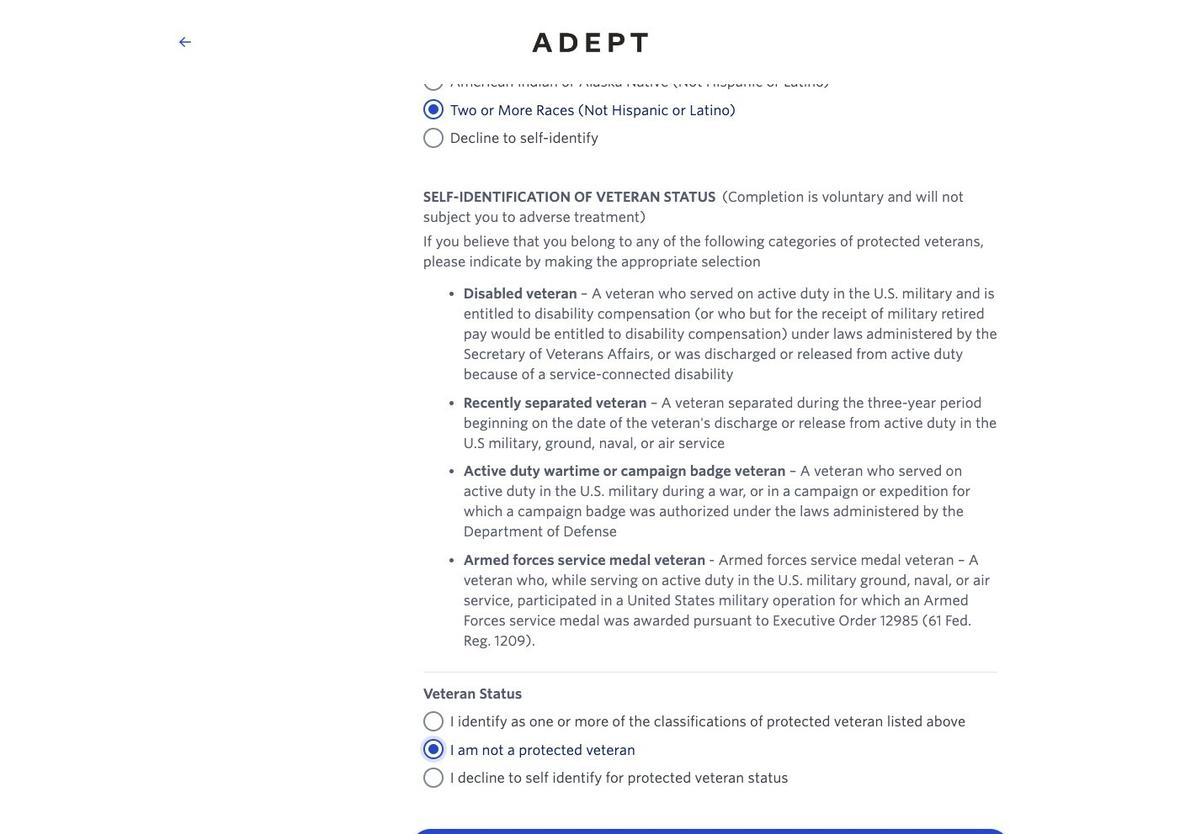 Task type: describe. For each thing, give the bounding box(es) containing it.
adept.ai image
[[514, 14, 666, 70]]



Task type: locate. For each thing, give the bounding box(es) containing it.
back to adept.ai's job listings image
[[179, 35, 191, 49]]



Task type: vqa. For each thing, say whether or not it's contained in the screenshot.
bottommost Type here... text field
no



